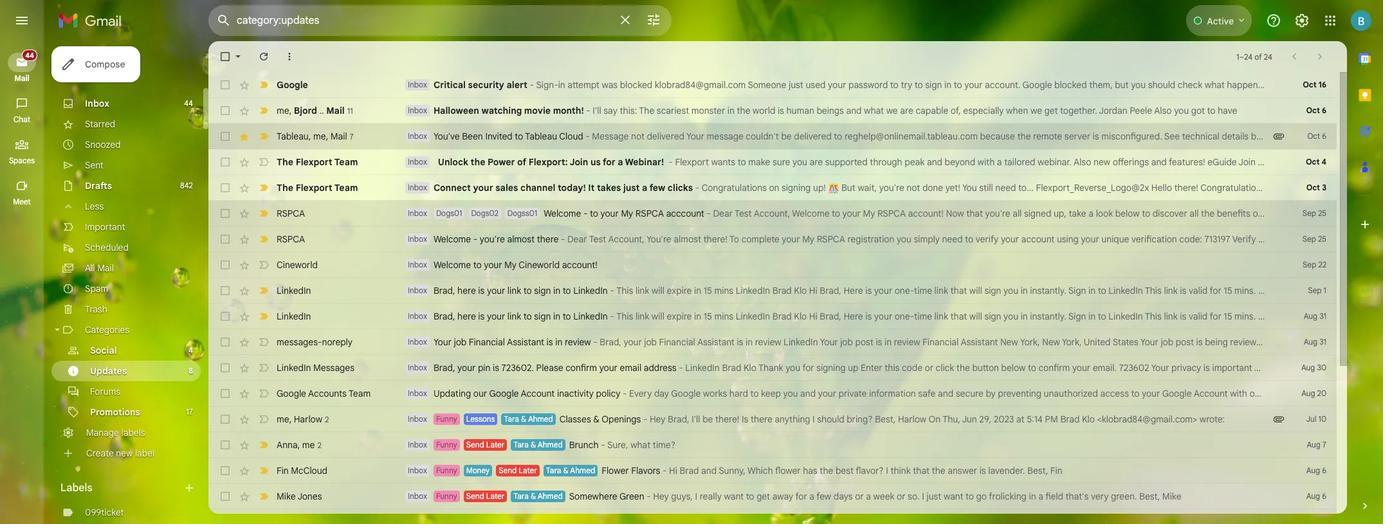 Task type: locate. For each thing, give the bounding box(es) containing it.
inbox inside inbox welcome to your my cineworld account!
[[408, 260, 427, 270]]

you left still
[[962, 182, 977, 194]]

2 vertical spatial the
[[277, 182, 293, 194]]

account down 723602.
[[521, 388, 555, 399]]

0 vertical spatial i'll
[[593, 105, 601, 116]]

valid for aug 31
[[1189, 311, 1208, 322]]

but wait, you're not done yet! you still need to... flexport_reverse_logo@2x hello there! congratulations on creating your account! ta
[[839, 182, 1383, 194]]

couldn't
[[746, 131, 779, 142]]

here for sep
[[844, 285, 863, 297]]

2 inbox brad, here is your link to sign in to linkedin - this link will expire in 15 mins linkedin brad klo hi brad, here is your one-time link that will sign you in instantly. sign in to linkedin this link is valid for 15 mins. please do not forward this from the top
[[408, 311, 1365, 322]]

& for classes
[[521, 414, 526, 424]]

16 row from the top
[[208, 458, 1337, 484]]

aug 31 for brad, your job financial assistant is in review linkedin your job post is in review financial assistant new york, new york, united states your job post is being reviewed to make sure it meets our job
[[1304, 337, 1326, 347]]

aug for your
[[1301, 363, 1315, 372]]

my down wait,
[[863, 208, 875, 219]]

2 horizontal spatial you're
[[985, 208, 1010, 219]]

one-
[[895, 285, 914, 297], [895, 311, 914, 322]]

1 has attachment image from the top
[[1272, 130, 1285, 143]]

-
[[530, 79, 534, 91], [586, 105, 590, 116], [586, 131, 590, 142], [669, 156, 673, 168], [695, 182, 699, 194], [583, 208, 588, 219], [707, 208, 711, 219], [473, 234, 477, 245], [561, 234, 565, 245], [610, 285, 614, 297], [610, 311, 614, 322], [593, 336, 597, 348], [679, 362, 683, 374], [623, 388, 627, 399], [643, 414, 647, 425], [601, 439, 605, 451], [663, 465, 667, 477], [647, 491, 651, 502]]

main menu image
[[14, 13, 30, 28]]

2 vertical spatial just
[[927, 491, 941, 502]]

you're
[[646, 234, 671, 245]]

0 vertical spatial the flexport team
[[277, 156, 358, 168]]

hey left guys,
[[653, 491, 669, 502]]

1 horizontal spatial confirm
[[1039, 362, 1070, 374]]

0 vertical spatial 25
[[1318, 208, 1326, 218]]

new inside row
[[1094, 156, 1110, 168]]

navigation
[[0, 41, 45, 524]]

3 financial from the left
[[923, 336, 959, 348]]

0 horizontal spatial post
[[855, 336, 873, 348]]

has attachment image
[[1272, 130, 1285, 143], [1272, 413, 1285, 426]]

here for aug 31
[[457, 311, 476, 322]]

or left so.
[[897, 491, 905, 502]]

oct 6
[[1306, 105, 1326, 115], [1307, 131, 1326, 141]]

job up address
[[644, 336, 657, 348]]

0 vertical spatial there
[[537, 234, 559, 245]]

need
[[995, 182, 1016, 194], [942, 234, 963, 245]]

supported
[[825, 156, 868, 168]]

1 aug 31 from the top
[[1304, 311, 1326, 321]]

assistant up button
[[961, 336, 998, 348]]

1 join from the left
[[570, 156, 588, 168]]

2 up 'mccloud'
[[317, 440, 322, 450]]

code:
[[1179, 234, 1202, 245]]

spam link
[[85, 283, 108, 295]]

1 funny from the top
[[436, 414, 457, 424]]

is
[[778, 105, 784, 116], [1093, 131, 1099, 142], [478, 285, 485, 297], [865, 285, 872, 297], [1180, 285, 1186, 297], [478, 311, 485, 322], [865, 311, 872, 322], [1180, 311, 1186, 322], [547, 336, 553, 348], [737, 336, 743, 348], [876, 336, 882, 348], [1196, 336, 1203, 348], [493, 362, 499, 374], [1203, 362, 1210, 374], [980, 465, 986, 477]]

1 row from the top
[[208, 72, 1383, 98]]

funny for somewhere
[[436, 491, 457, 501]]

do left "sep 1"
[[1288, 285, 1298, 297]]

to
[[729, 234, 739, 245]]

2 forward from the top
[[1316, 311, 1348, 322]]

link down you're
[[636, 285, 649, 297]]

7 down 11
[[350, 132, 354, 141]]

4 up 3
[[1322, 157, 1326, 167]]

new left united on the bottom right of page
[[1042, 336, 1060, 348]]

invited
[[485, 131, 513, 142]]

inbox brad, here is your link to sign in to linkedin - this link will expire in 15 mins linkedin brad klo hi brad, here is your one-time link that will sign you in instantly. sign in to linkedin this link is valid for 15 mins. please do not forward this for sep 1
[[408, 285, 1365, 297]]

brad,
[[434, 285, 455, 297], [820, 285, 841, 297], [434, 311, 455, 322], [820, 311, 841, 322], [600, 336, 621, 348], [434, 362, 455, 374], [668, 414, 689, 425]]

there! for congratulations
[[1174, 182, 1198, 194]]

2 here from the top
[[844, 311, 863, 322]]

1 mins from the top
[[714, 285, 733, 297]]

1 expire from the top
[[667, 285, 692, 297]]

1 horizontal spatial mike
[[1162, 491, 1181, 502]]

sep for dear test account, you're almost there! to complete your my rspca registration you simply need to verify your account using your unique verification code: 713197 verify your account now: https://
[[1302, 234, 1316, 244]]

1 vertical spatial 31
[[1320, 337, 1326, 347]]

spaces heading
[[0, 156, 44, 166]]

1 financial from the left
[[469, 336, 505, 348]]

5 row from the top
[[208, 175, 1383, 201]]

fin mccloud
[[277, 465, 327, 477]]

1 horizontal spatial want
[[944, 491, 963, 502]]

peak
[[905, 156, 925, 168]]

2 horizontal spatial or
[[925, 362, 933, 374]]

inbox your job financial assistant is in review - brad, your job financial assistant is in review linkedin your job post is in review financial assistant new york, new york, united states your job post is being reviewed to make sure it meets our job
[[408, 336, 1383, 348]]

inbox brad, here is your link to sign in to linkedin - this link will expire in 15 mins linkedin brad klo hi brad, here is your one-time link that will sign you in instantly. sign in to linkedin this link is valid for 15 mins. please do not forward this down the inbox welcome - you're almost there - dear test account, you're almost there! to complete your my rspca registration you simply need to verify your account using your unique verification code: 713197 verify your account now: https://
[[408, 285, 1365, 297]]

a left the field
[[1038, 491, 1043, 502]]

1 horizontal spatial what
[[864, 105, 884, 116]]

best, right bring?
[[875, 414, 896, 425]]

wait,
[[858, 182, 877, 194]]

accounts
[[308, 388, 347, 399]]

3 row from the top
[[208, 124, 1383, 149]]

2 funny from the top
[[436, 440, 457, 450]]

or right days on the bottom
[[855, 491, 864, 502]]

1 vertical spatial team
[[334, 182, 358, 194]]

1 horizontal spatial also
[[1154, 105, 1172, 116]]

2 confirm from the left
[[1039, 362, 1070, 374]]

0 horizontal spatial mike
[[277, 491, 296, 502]]

inbox brad, here is your link to sign in to linkedin - this link will expire in 15 mins linkedin brad klo hi brad, here is your one-time link that will sign you in instantly. sign in to linkedin this link is valid for 15 mins. please do not forward this up the inbox your job financial assistant is in review - brad, your job financial assistant is in review linkedin your job post is in review financial assistant new york, new york, united states your job post is being reviewed to make sure it meets our job
[[408, 311, 1365, 322]]

sep 22
[[1303, 260, 1326, 270]]

the flexport team
[[277, 156, 358, 168], [277, 182, 358, 194]]

0 horizontal spatial tableau
[[277, 130, 309, 142]]

mins for sep 1
[[714, 285, 733, 297]]

just right so.
[[927, 491, 941, 502]]

field
[[1045, 491, 1063, 502]]

i'll left is
[[692, 414, 700, 425]]

on
[[769, 182, 779, 194], [1268, 182, 1278, 194]]

3 funny from the top
[[436, 466, 457, 475]]

31 up it on the right
[[1320, 311, 1326, 321]]

get up remote
[[1044, 105, 1058, 116]]

1 vertical spatial signing
[[816, 362, 846, 374]]

13 row from the top
[[208, 381, 1383, 407]]

ahmed
[[528, 414, 553, 424], [538, 440, 563, 450], [570, 466, 595, 475], [538, 491, 563, 501]]

starred link
[[85, 118, 115, 130]]

forward
[[1316, 285, 1348, 297], [1316, 311, 1348, 322]]

0 horizontal spatial you're
[[480, 234, 505, 245]]

1 cineworld from the left
[[277, 259, 318, 271]]

None checkbox
[[219, 130, 232, 143], [219, 156, 232, 169], [219, 181, 232, 194], [219, 207, 232, 220], [219, 233, 232, 246], [219, 362, 232, 374], [219, 130, 232, 143], [219, 156, 232, 169], [219, 181, 232, 194], [219, 207, 232, 220], [219, 233, 232, 246], [219, 362, 232, 374]]

labels heading
[[60, 482, 183, 495]]

inbox
[[408, 80, 427, 89], [85, 98, 109, 109], [408, 105, 427, 115], [408, 131, 427, 141], [408, 157, 427, 167], [408, 183, 427, 192], [408, 208, 427, 218], [408, 234, 427, 244], [408, 260, 427, 270], [408, 286, 427, 295], [408, 311, 427, 321], [408, 337, 427, 347], [408, 363, 427, 372], [408, 389, 427, 398], [408, 414, 427, 424], [408, 440, 427, 450], [408, 466, 427, 475], [408, 491, 427, 501]]

tara & ahmed for classes & openings - hey brad, i'll be there! is there anything i should bring? best, harlow on thu, jun 29, 2023 at 5:14 pm brad klo <klobrad84@gmail.com> wrote:
[[504, 414, 553, 424]]

2 fin from the left
[[1050, 465, 1062, 477]]

harlow up anna , me 2
[[294, 413, 322, 425]]

time for sep 1
[[914, 285, 932, 297]]

jun
[[962, 414, 977, 425]]

🎊 image
[[828, 183, 839, 194]]

1 vertical spatial send later
[[499, 466, 537, 475]]

job up updating
[[454, 336, 467, 348]]

0 horizontal spatial get
[[757, 491, 770, 502]]

0 horizontal spatial we
[[886, 105, 898, 116]]

row containing anna
[[208, 432, 1337, 458]]

1 on from the left
[[769, 182, 779, 194]]

flexport
[[296, 156, 332, 168], [675, 156, 709, 168], [296, 182, 332, 194]]

4 funny from the top
[[436, 491, 457, 501]]

25 for rspca
[[1318, 208, 1326, 218]]

1 vertical spatial sign
[[1068, 311, 1086, 322]]

1 confirm from the left
[[566, 362, 597, 374]]

test up to
[[735, 208, 752, 219]]

inbox inside inbox you've been invited to tableau cloud - message not delivered your message couldn't be delivered to reghelp@onlinemail.tableau.com because the remote server is misconfigured. see technical details below for more information. lear
[[408, 131, 427, 141]]

security up jul on the right bottom of page
[[1297, 388, 1330, 399]]

1 horizontal spatial get
[[1044, 105, 1058, 116]]

11 row from the top
[[208, 329, 1383, 355]]

0 vertical spatial forward
[[1316, 285, 1348, 297]]

0 vertical spatial should
[[1148, 79, 1175, 91]]

spaces
[[9, 156, 35, 165]]

2 horizontal spatial review
[[894, 336, 920, 348]]

2 do from the top
[[1288, 311, 1298, 322]]

account.
[[985, 79, 1020, 91], [1329, 208, 1365, 219]]

that
[[966, 208, 983, 219], [950, 285, 967, 297], [950, 311, 967, 322], [913, 465, 930, 477]]

fin up the field
[[1050, 465, 1062, 477]]

all right discover
[[1190, 208, 1199, 219]]

below up preventing
[[1001, 362, 1026, 374]]

31 for brad, your job financial assistant is in review linkedin your job post is in review financial assistant new york, new york, united states your job post is being reviewed to make sure it meets our job
[[1320, 337, 1326, 347]]

congratulations up benefits
[[1201, 182, 1266, 194]]

sep up 'sep 22'
[[1302, 234, 1316, 244]]

send later for brunch - sure, what time?
[[466, 440, 505, 450]]

0 horizontal spatial confirm
[[566, 362, 597, 374]]

forward for sep 1
[[1316, 285, 1348, 297]]

there
[[537, 234, 559, 245], [751, 414, 772, 425]]

1 vertical spatial below
[[1115, 208, 1140, 219]]

1 vertical spatial hey
[[653, 491, 669, 502]]

tableau , me , mail 7
[[277, 130, 354, 142]]

1 vertical spatial dear
[[567, 234, 587, 245]]

what right sure, at left bottom
[[631, 439, 650, 451]]

and
[[846, 105, 862, 116], [927, 156, 942, 168], [1151, 156, 1167, 168], [800, 388, 816, 399], [938, 388, 953, 399], [701, 465, 717, 477]]

test down it
[[589, 234, 606, 245]]

review up code at the right bottom of page
[[894, 336, 920, 348]]

2 expire from the top
[[667, 311, 692, 322]]

2 mins from the top
[[714, 311, 733, 322]]

1 horizontal spatial 44
[[184, 98, 193, 108]]

2 horizontal spatial just
[[927, 491, 941, 502]]

tara for somewhere
[[514, 491, 529, 501]]

make up send
[[1280, 336, 1302, 348]]

on
[[929, 414, 941, 425]]

1 assistant from the left
[[507, 336, 544, 348]]

0 horizontal spatial are
[[810, 156, 823, 168]]

1 horizontal spatial new
[[1042, 336, 1060, 348]]

harlow left "on"
[[898, 414, 926, 425]]

0 vertical spatial few
[[649, 182, 665, 194]]

None checkbox
[[219, 50, 232, 63], [219, 78, 232, 91], [219, 104, 232, 117], [219, 259, 232, 271], [219, 284, 232, 297], [219, 310, 232, 323], [219, 336, 232, 349], [219, 387, 232, 400], [219, 413, 232, 426], [219, 439, 232, 452], [219, 464, 232, 477], [219, 490, 232, 503], [219, 50, 232, 63], [219, 78, 232, 91], [219, 104, 232, 117], [219, 259, 232, 271], [219, 284, 232, 297], [219, 310, 232, 323], [219, 336, 232, 349], [219, 387, 232, 400], [219, 413, 232, 426], [219, 439, 232, 452], [219, 464, 232, 477], [219, 490, 232, 503]]

mail heading
[[0, 73, 44, 84]]

not up webinar!
[[631, 131, 645, 142]]

flexport for unlock the power of flexport: join us for a webinar!
[[296, 156, 332, 168]]

1
[[1236, 52, 1239, 61], [1324, 286, 1326, 295]]

6 for green.
[[1322, 491, 1326, 501]]

this right "sep 1"
[[1350, 285, 1365, 297]]

get left away
[[757, 491, 770, 502]]

need right simply
[[942, 234, 963, 245]]

later down "money"
[[486, 491, 505, 501]]

flexport for connect your sales channel today! it takes just a few clicks
[[296, 182, 332, 194]]

2 vertical spatial send
[[466, 491, 484, 501]]

0 vertical spatial later
[[486, 440, 505, 450]]

2 aug 31 from the top
[[1304, 337, 1326, 347]]

mike left jones
[[277, 491, 296, 502]]

2 instantly. from the top
[[1030, 311, 1066, 322]]

almost down the acccount
[[674, 234, 701, 245]]

1 do from the top
[[1288, 285, 1298, 297]]

tableau
[[277, 130, 309, 142], [525, 131, 557, 142]]

should left bring?
[[817, 414, 844, 425]]

2 31 from the top
[[1320, 337, 1326, 347]]

at
[[1016, 414, 1025, 425]]

cyb
[[1371, 156, 1383, 168]]

31 for this link will expire in 15 mins linkedin brad klo hi brad, here is your one-time link that will sign you in instantly. sign in to linkedin this link is valid for 15 mins. please do not forward this
[[1320, 311, 1326, 321]]

sent link
[[85, 160, 104, 171]]

when
[[1006, 105, 1028, 116]]

1 horizontal spatial on
[[1268, 182, 1278, 194]]

sep for this link will expire in 15 mins linkedin brad klo hi brad, here is your one-time link that will sign you in instantly. sign in to linkedin this link is valid for 15 mins. please do not forward this
[[1308, 286, 1322, 295]]

oct 6 for message not delivered your message couldn't be delivered to reghelp@onlinemail.tableau.com because the remote server is misconfigured. see technical details below for more information. lear
[[1307, 131, 1326, 141]]

the for unlock the power of flexport: join us for a webinar!
[[277, 156, 293, 168]]

will
[[652, 285, 664, 297], [969, 285, 982, 297], [652, 311, 664, 322], [969, 311, 982, 322]]

the flexport team for connect your sales channel today! it takes just a few clicks
[[277, 182, 358, 194]]

take
[[1069, 208, 1086, 219]]

flower
[[602, 465, 629, 477]]

0 vertical spatial there!
[[1174, 182, 1198, 194]]

especially
[[963, 105, 1004, 116]]

there! right hello
[[1174, 182, 1198, 194]]

1 vertical spatial also
[[1074, 156, 1091, 168]]

1 horizontal spatial are
[[900, 105, 913, 116]]

1 post from the left
[[855, 336, 873, 348]]

0 vertical spatial send
[[466, 440, 484, 450]]

1 instantly. from the top
[[1030, 285, 1066, 297]]

0 horizontal spatial blocked
[[620, 79, 652, 91]]

2 has attachment image from the top
[[1272, 413, 1285, 426]]

0 horizontal spatial delivered
[[647, 131, 684, 142]]

aug 31 up aug 30
[[1304, 337, 1326, 347]]

inbox inside inbox connect your sales channel today! it takes just a few clicks
[[408, 183, 427, 192]]

0 horizontal spatial account,
[[608, 234, 644, 245]]

job up up
[[840, 336, 853, 348]]

1 vertical spatial 44
[[184, 98, 193, 108]]

send up "money"
[[466, 440, 484, 450]]

send later down lessons
[[466, 440, 505, 450]]

1 account from the left
[[521, 388, 555, 399]]

1 one- from the top
[[895, 285, 914, 297]]

1 vertical spatial are
[[810, 156, 823, 168]]

https://
[[1336, 234, 1365, 245]]

time down simply
[[914, 285, 932, 297]]

google down more image
[[277, 79, 308, 91]]

hi for sep
[[809, 285, 817, 297]]

confirm up the unauthorized
[[1039, 362, 1070, 374]]

can
[[1350, 79, 1365, 91]]

1 the flexport team from the top
[[277, 156, 358, 168]]

1 valid from the top
[[1189, 285, 1208, 297]]

flower flavors - hi brad and sunny, which flower has the best flavor? i think that the answer is lavender. best, fin
[[602, 465, 1062, 477]]

inbox brad, your pin is 723602. please confirm your email address - linkedin brad klo thank you for signing up enter this code or click the button below to confirm your email. 723602 your privacy is important we may send you member upda
[[408, 362, 1383, 374]]

row containing tableau
[[208, 124, 1383, 149]]

1 almost from the left
[[507, 234, 535, 245]]

you're right wait,
[[879, 182, 904, 194]]

this for sep 1
[[1350, 285, 1365, 297]]

2 the flexport team from the top
[[277, 182, 358, 194]]

york, up preventing
[[1020, 336, 1040, 348]]

me right anna
[[302, 439, 315, 451]]

with
[[978, 156, 995, 168], [1230, 388, 1247, 399]]

0 horizontal spatial 44
[[25, 51, 34, 60]]

more image
[[283, 50, 296, 63]]

send down "money"
[[466, 491, 484, 501]]

one- for sep 1
[[895, 285, 914, 297]]

oct for have
[[1306, 105, 1320, 115]]

advanced search options image
[[641, 7, 666, 33]]

aug 6
[[1306, 466, 1326, 475], [1306, 491, 1326, 501]]

you're up verify
[[985, 208, 1010, 219]]

0 vertical spatial also
[[1154, 105, 1172, 116]]

later down lessons
[[486, 440, 505, 450]]

0 vertical spatial 4
[[1322, 157, 1326, 167]]

2 here from the top
[[457, 311, 476, 322]]

0 horizontal spatial there
[[537, 234, 559, 245]]

misconfigured.
[[1101, 131, 1162, 142]]

4 inside row
[[1322, 157, 1326, 167]]

this
[[616, 285, 633, 297], [1145, 285, 1162, 297], [616, 311, 633, 322], [1145, 311, 1162, 322]]

1 horizontal spatial delivered
[[794, 131, 832, 142]]

jones
[[297, 491, 322, 502]]

confirm up inactivity
[[566, 362, 597, 374]]

2 want from the left
[[944, 491, 963, 502]]

1 vertical spatial instantly.
[[1030, 311, 1066, 322]]

somewhere
[[569, 491, 617, 502]]

was
[[602, 79, 618, 91]]

aug for you
[[1304, 311, 1318, 321]]

& for brunch
[[531, 440, 536, 450]]

new up preventing
[[1000, 336, 1018, 348]]

10 row from the top
[[208, 304, 1365, 329]]

0 horizontal spatial should
[[817, 414, 844, 425]]

attempt
[[568, 79, 599, 91]]

scheduled
[[85, 242, 129, 253]]

2 blocked from the left
[[1054, 79, 1087, 91]]

& left brunch
[[531, 440, 536, 450]]

25 down 3
[[1318, 208, 1326, 218]]

account. up the "when"
[[985, 79, 1020, 91]]

mins.
[[1234, 285, 1256, 297], [1234, 311, 1256, 322]]

3 review from the left
[[894, 336, 920, 348]]

0 horizontal spatial sure
[[773, 156, 790, 168]]

2 cineworld from the left
[[519, 259, 560, 271]]

ahmed for classes & openings
[[528, 414, 553, 424]]

Search in mail search field
[[208, 5, 672, 36]]

1 horizontal spatial new
[[1094, 156, 1110, 168]]

below for your
[[1001, 362, 1026, 374]]

mins. for aug 31
[[1234, 311, 1256, 322]]

1 inbox brad, here is your link to sign in to linkedin - this link will expire in 15 mins linkedin brad klo hi brad, here is your one-time link that will sign you in instantly. sign in to linkedin this link is valid for 15 mins. please do not forward this from the top
[[408, 285, 1365, 297]]

tara for classes
[[504, 414, 519, 424]]

1 here from the top
[[844, 285, 863, 297]]

information.
[[1315, 131, 1364, 142]]

1 vertical spatial mins.
[[1234, 311, 1256, 322]]

friday
[[1343, 156, 1369, 168]]

oct up oct 3 on the right top of page
[[1306, 157, 1320, 167]]

we right the "when"
[[1030, 105, 1042, 116]]

tara & ahmed for brunch - sure, what time?
[[514, 440, 563, 450]]

say
[[604, 105, 617, 116]]

12 row from the top
[[208, 355, 1383, 381]]

with up still
[[978, 156, 995, 168]]

1 horizontal spatial financial
[[659, 336, 695, 348]]

0 horizontal spatial account
[[521, 388, 555, 399]]

17 row from the top
[[208, 484, 1337, 509]]

0 vertical spatial here
[[457, 285, 476, 297]]

tara & ahmed for somewhere green - hey guys, i really want to get away for a few days or a week or so. i just want to go frolicking in a field that's very green. best, mike
[[514, 491, 563, 501]]

what right check
[[1205, 79, 1225, 91]]

me down ..
[[313, 130, 326, 142]]

our left built- at bottom right
[[1250, 388, 1263, 399]]

that's
[[1066, 491, 1089, 502]]

1 vertical spatial inbox brad, here is your link to sign in to linkedin - this link will expire in 15 mins linkedin brad klo hi brad, here is your one-time link that will sign you in instantly. sign in to linkedin this link is valid for 15 mins. please do not forward this
[[408, 311, 1365, 322]]

4 up 8
[[189, 345, 193, 355]]

inbox inside inbox unlock the power of flexport: join us for a webinar! - flexport wants to make sure you are supported through peak and beyond with a tailored webinar. also new offerings and features! eguide join us prepare for black friday cyb
[[408, 157, 427, 167]]

aug 6 for flower flavors - hi brad and sunny, which flower has the best flavor? i think that the answer is lavender. best, fin
[[1306, 466, 1326, 475]]

0 horizontal spatial almost
[[507, 234, 535, 245]]

1 24 of 24
[[1236, 52, 1272, 61]]

few left days on the bottom
[[817, 491, 831, 502]]

make
[[748, 156, 770, 168], [1280, 336, 1302, 348]]

best, right green.
[[1139, 491, 1160, 502]]

2 review from the left
[[755, 336, 781, 348]]

1 horizontal spatial review
[[755, 336, 781, 348]]

2 sep 25 from the top
[[1302, 234, 1326, 244]]

2 vertical spatial best,
[[1139, 491, 1160, 502]]

settings image
[[1294, 13, 1310, 28]]

, for classes & openings - hey brad, i'll be there! is there anything i should bring? best, harlow on thu, jun 29, 2023 at 5:14 pm brad klo <klobrad84@gmail.com> wrote:
[[289, 413, 292, 425]]

2 sign from the top
[[1068, 311, 1086, 322]]

chat
[[13, 115, 30, 124]]

0 vertical spatial here
[[844, 285, 863, 297]]

money
[[466, 466, 490, 475]]

6 for lear
[[1322, 131, 1326, 141]]

promotions
[[90, 407, 140, 418]]

navigation containing mail
[[0, 41, 45, 524]]

1 aug 6 from the top
[[1306, 466, 1326, 475]]

1 vertical spatial account.
[[1329, 208, 1365, 219]]

send later for somewhere green - hey guys, i really want to get away for a few days or a week or so. i just want to go frolicking in a field that's very green. best, mike
[[466, 491, 505, 501]]

please for aug
[[1258, 311, 1285, 322]]

please right 723602.
[[536, 362, 563, 374]]

2 vertical spatial what
[[631, 439, 650, 451]]

time for aug 31
[[914, 311, 932, 322]]

spam
[[85, 283, 108, 295]]

watching
[[482, 105, 522, 116]]

almost
[[507, 234, 535, 245], [674, 234, 701, 245]]

1 vertical spatial account!
[[908, 208, 944, 219]]

yet!
[[945, 182, 960, 194]]

2 vertical spatial account!
[[562, 259, 598, 271]]

Search in mail text field
[[237, 14, 610, 27]]

1 york, from the left
[[1020, 336, 1040, 348]]

2 new from the left
[[1042, 336, 1060, 348]]

send later
[[466, 440, 505, 450], [499, 466, 537, 475], [466, 491, 505, 501]]

inbox inside inbox critical security alert - sign-in attempt was blocked klobrad84@gmail.com someone just used your password to try to sign in to your account. google blocked them, but you should check what happened. check activity you can also
[[408, 80, 427, 89]]

almost down the dogss01
[[507, 234, 535, 245]]

2 aug 6 from the top
[[1306, 491, 1326, 501]]

inbox brad, here is your link to sign in to linkedin - this link will expire in 15 mins linkedin brad klo hi brad, here is your one-time link that will sign you in instantly. sign in to linkedin this link is valid for 15 mins. please do not forward this for aug 31
[[408, 311, 1365, 322]]

need right still
[[995, 182, 1016, 194]]

instantly. for aug 31
[[1030, 311, 1066, 322]]

1 we from the left
[[886, 105, 898, 116]]

later for brunch - sure, what time?
[[486, 440, 505, 450]]

row containing google accounts team
[[208, 381, 1383, 407]]

0 vertical spatial get
[[1044, 105, 1058, 116]]

sep 25
[[1302, 208, 1326, 218], [1302, 234, 1326, 244]]

2 all from the left
[[1190, 208, 1199, 219]]

2 join from the left
[[1239, 156, 1256, 168]]

1 horizontal spatial 24
[[1264, 52, 1272, 61]]

8 row from the top
[[208, 252, 1337, 278]]

1 vertical spatial 2
[[317, 440, 322, 450]]

row containing messages-noreply
[[208, 329, 1383, 355]]

create new label
[[86, 448, 155, 459]]

2 row from the top
[[208, 98, 1337, 124]]

expire
[[667, 285, 692, 297], [667, 311, 692, 322]]

time up the inbox your job financial assistant is in review - brad, your job financial assistant is in review linkedin your job post is in review financial assistant new york, new york, united states your job post is being reviewed to make sure it meets our job
[[914, 311, 932, 322]]

15 row from the top
[[208, 432, 1337, 458]]

4 row from the top
[[208, 149, 1383, 175]]

klobrad84@gmail.com
[[655, 79, 746, 91]]

do for sep 1
[[1288, 285, 1298, 297]]

2 inside anna , me 2
[[317, 440, 322, 450]]

sign for aug 31
[[1068, 311, 1086, 322]]

signing left up
[[816, 362, 846, 374]]

1 time from the top
[[914, 285, 932, 297]]

1 here from the top
[[457, 285, 476, 297]]

2 congratulations from the left
[[1201, 182, 1266, 194]]

713197
[[1205, 234, 1230, 245]]

aug for job
[[1304, 337, 1318, 347]]

instantly.
[[1030, 285, 1066, 297], [1030, 311, 1066, 322]]

or
[[925, 362, 933, 374], [855, 491, 864, 502], [897, 491, 905, 502]]

clear search image
[[612, 7, 638, 33]]

2 inside me , harlow 2
[[325, 415, 329, 424]]

link up email
[[636, 311, 649, 322]]

0 vertical spatial mins
[[714, 285, 733, 297]]

tab list
[[1347, 41, 1383, 478]]

blocked right was
[[620, 79, 652, 91]]

this left code at the right bottom of page
[[885, 362, 900, 374]]

1 vertical spatial 25
[[1318, 234, 1326, 244]]

details
[[1222, 131, 1249, 142]]

unauthorized
[[1044, 388, 1098, 399]]

2 one- from the top
[[895, 311, 914, 322]]

2 assistant from the left
[[697, 336, 735, 348]]

below right look
[[1115, 208, 1140, 219]]

10
[[1318, 414, 1326, 424]]

1 vertical spatial i'll
[[692, 414, 700, 425]]

oct 4
[[1306, 157, 1326, 167]]

1 vertical spatial oct 6
[[1307, 131, 1326, 141]]

1 31 from the top
[[1320, 311, 1326, 321]]

1 horizontal spatial you
[[1333, 79, 1347, 91]]

2 25 from the top
[[1318, 234, 1326, 244]]

financial up pin
[[469, 336, 505, 348]]

inbox inside the inbox your job financial assistant is in review - brad, your job financial assistant is in review linkedin your job post is in review financial assistant new york, new york, united states your job post is being reviewed to make sure it meets our job
[[408, 337, 427, 347]]

please up reviewed at right
[[1258, 311, 1285, 322]]

0 horizontal spatial assistant
[[507, 336, 544, 348]]

1 vertical spatial the flexport team
[[277, 182, 358, 194]]

1 horizontal spatial post
[[1176, 336, 1194, 348]]

1 all from the left
[[1013, 208, 1022, 219]]

on left up!
[[769, 182, 779, 194]]

row
[[208, 72, 1383, 98], [208, 98, 1337, 124], [208, 124, 1383, 149], [208, 149, 1383, 175], [208, 175, 1383, 201], [208, 201, 1383, 226], [208, 226, 1365, 252], [208, 252, 1337, 278], [208, 278, 1365, 304], [208, 304, 1365, 329], [208, 329, 1383, 355], [208, 355, 1383, 381], [208, 381, 1383, 407], [208, 407, 1337, 432], [208, 432, 1337, 458], [208, 458, 1337, 484], [208, 484, 1337, 509], [208, 509, 1337, 524]]

1 vertical spatial get
[[757, 491, 770, 502]]

..
[[319, 105, 324, 116]]

2 financial from the left
[[659, 336, 695, 348]]

with down the important
[[1230, 388, 1247, 399]]

1 25 from the top
[[1318, 208, 1326, 218]]

by
[[986, 388, 996, 399]]

2 time from the top
[[914, 311, 932, 322]]

a left webinar!
[[618, 156, 623, 168]]

dear up to
[[713, 208, 733, 219]]

2 mins. from the top
[[1234, 311, 1256, 322]]

gmail image
[[58, 8, 128, 33]]

4
[[1322, 157, 1326, 167], [189, 345, 193, 355]]

funny for classes
[[436, 414, 457, 424]]

099ticket link
[[85, 507, 124, 518]]

account down signed
[[1021, 234, 1055, 245]]

tara & ahmed left the somewhere
[[514, 491, 563, 501]]

22
[[1318, 260, 1326, 270]]

webinar.
[[1038, 156, 1072, 168]]

delivered
[[647, 131, 684, 142], [794, 131, 832, 142]]

1 mins. from the top
[[1234, 285, 1256, 297]]

there! for to
[[703, 234, 728, 245]]

1 sep 25 from the top
[[1302, 208, 1326, 218]]

your
[[686, 131, 704, 142], [434, 336, 452, 348], [820, 336, 838, 348], [1140, 336, 1158, 348], [1151, 362, 1169, 374]]

send for somewhere
[[466, 491, 484, 501]]



Task type: describe. For each thing, give the bounding box(es) containing it.
oct left 3
[[1306, 183, 1320, 192]]

peele
[[1130, 105, 1152, 116]]

team for unlock the power of flexport: join us for a webinar!
[[334, 156, 358, 168]]

not left done
[[907, 182, 920, 194]]

0 horizontal spatial what
[[631, 439, 650, 451]]

2 vertical spatial please
[[536, 362, 563, 374]]

one- for aug 31
[[895, 311, 914, 322]]

link down inbox welcome to your my cineworld account!
[[507, 285, 521, 297]]

2 almost from the left
[[674, 234, 701, 245]]

1 horizontal spatial harlow
[[898, 414, 926, 425]]

and left 'sunny,' in the right bottom of the page
[[701, 465, 717, 477]]

google down 723602.
[[489, 388, 519, 399]]

updates
[[90, 365, 127, 377]]

brad down complete
[[772, 285, 792, 297]]

, for inbox halloween watching movie month! - i'll say this: the scariest monster in the world is human beings and what we are capable of, especially when we get together. jordan peele also you got to have
[[289, 105, 292, 116]]

i right so.
[[922, 491, 924, 502]]

0 horizontal spatial or
[[855, 491, 864, 502]]

brad up thank
[[772, 311, 792, 322]]

i right anything
[[813, 414, 815, 425]]

funny for flower
[[436, 466, 457, 475]]

lavender.
[[988, 465, 1025, 477]]

1 horizontal spatial test
[[735, 208, 752, 219]]

remote
[[1033, 131, 1062, 142]]

team for connect your sales channel today! it takes just a few clicks
[[334, 182, 358, 194]]

44 inside navigation
[[25, 51, 34, 60]]

2 job from the left
[[644, 336, 657, 348]]

1 vertical spatial you
[[962, 182, 977, 194]]

and right beings
[[846, 105, 862, 116]]

2 horizontal spatial our
[[1359, 336, 1373, 348]]

2 vertical spatial there!
[[715, 414, 739, 425]]

1 vertical spatial just
[[623, 182, 640, 194]]

month!
[[553, 105, 584, 116]]

1 delivered from the left
[[647, 131, 684, 142]]

here for sep 1
[[457, 285, 476, 297]]

0 horizontal spatial dear
[[567, 234, 587, 245]]

inactivity
[[557, 388, 594, 399]]

2 delivered from the left
[[794, 131, 832, 142]]

0 vertical spatial account.
[[985, 79, 1020, 91]]

a left tailored
[[997, 156, 1002, 168]]

this for aug 31
[[1350, 311, 1365, 322]]

has attachment image for for
[[1272, 130, 1285, 143]]

aug for mike
[[1306, 491, 1320, 501]]

1 vertical spatial of
[[517, 156, 526, 168]]

search in mail image
[[212, 9, 235, 32]]

best
[[836, 465, 854, 477]]

server
[[1064, 131, 1090, 142]]

us
[[590, 156, 601, 168]]

aug 31 for this link will expire in 15 mins linkedin brad klo hi brad, here is your one-time link that will sign you in instantly. sign in to linkedin this link is valid for 15 mins. please do not forward this
[[1304, 311, 1326, 321]]

1 horizontal spatial signing
[[816, 362, 846, 374]]

look
[[1096, 208, 1113, 219]]

mail down me , bjord .. mail 11
[[331, 130, 347, 142]]

2 vertical spatial you're
[[480, 234, 505, 245]]

a down has
[[809, 491, 814, 502]]

the flexport team for unlock the power of flexport: join us for a webinar!
[[277, 156, 358, 168]]

this:
[[620, 105, 637, 116]]

bring?
[[847, 414, 873, 425]]

1 mike from the left
[[277, 491, 296, 502]]

brad up hard
[[722, 362, 741, 374]]

1 inside row
[[1324, 286, 1326, 295]]

very
[[1091, 491, 1109, 502]]

through
[[870, 156, 902, 168]]

black
[[1319, 156, 1341, 168]]

aug 6 for somewhere green - hey guys, i really want to get away for a few days or a week or so. i just want to go frolicking in a field that's very green. best, mike
[[1306, 491, 1326, 501]]

sent
[[85, 160, 104, 171]]

1 vertical spatial you're
[[985, 208, 1010, 219]]

also
[[1367, 79, 1383, 91]]

1 24 from the left
[[1244, 52, 1253, 61]]

later for somewhere green - hey guys, i really want to get away for a few days or a week or so. i just want to go frolicking in a field that's very green. best, mike
[[486, 491, 505, 501]]

i'll for say
[[593, 105, 601, 116]]

simply
[[914, 234, 940, 245]]

sep 25 for now:
[[1302, 234, 1326, 244]]

email
[[620, 362, 642, 374]]

critical
[[434, 79, 466, 91]]

0 horizontal spatial our
[[473, 388, 487, 399]]

row containing linkedin messages
[[208, 355, 1383, 381]]

i left think
[[886, 465, 888, 477]]

1 vertical spatial there
[[751, 414, 772, 425]]

will down verify
[[969, 285, 982, 297]]

3 job from the left
[[840, 336, 853, 348]]

5 job from the left
[[1375, 336, 1383, 348]]

sep left 22
[[1303, 260, 1316, 270]]

1 fin from the left
[[277, 465, 289, 477]]

more
[[1291, 131, 1312, 142]]

updates link
[[90, 365, 127, 377]]

2 for harlow
[[325, 415, 329, 424]]

ahmed for brunch
[[538, 440, 563, 450]]

14 row from the top
[[208, 407, 1337, 432]]

0 vertical spatial make
[[748, 156, 770, 168]]

1 vertical spatial best,
[[1027, 465, 1048, 477]]

0 vertical spatial 1
[[1236, 52, 1239, 61]]

2 horizontal spatial best,
[[1139, 491, 1160, 502]]

me up anna
[[277, 413, 289, 425]]

social
[[90, 345, 117, 356]]

tara & ahmed down brunch
[[546, 466, 595, 475]]

2 vertical spatial of
[[1253, 208, 1261, 219]]

0 vertical spatial need
[[995, 182, 1016, 194]]

1 job from the left
[[454, 336, 467, 348]]

thu,
[[943, 414, 960, 425]]

google down privacy
[[1162, 388, 1192, 399]]

funny for brunch
[[436, 440, 457, 450]]

send for brunch
[[466, 440, 484, 450]]

meet
[[13, 197, 31, 206]]

2 account from the left
[[1279, 234, 1312, 245]]

chat heading
[[0, 115, 44, 125]]

up
[[848, 362, 858, 374]]

here for aug
[[844, 311, 863, 322]]

has attachment image for wrote:
[[1272, 413, 1285, 426]]

inbox inside inbox halloween watching movie month! - i'll say this: the scariest monster in the world is human beings and what we are capable of, especially when we get together. jordan peele also you got to have
[[408, 105, 427, 115]]

inbox inside the inbox welcome - you're almost there - dear test account, you're almost there! to complete your my rspca registration you simply need to verify your account using your unique verification code: 713197 verify your account now: https://
[[408, 234, 427, 244]]

1 horizontal spatial you're
[[879, 182, 904, 194]]

a left look
[[1089, 208, 1094, 219]]

9 row from the top
[[208, 278, 1365, 304]]

5:14
[[1027, 414, 1043, 425]]

link down simply
[[934, 285, 948, 297]]

google right day
[[671, 388, 701, 399]]

1 vertical spatial sure
[[1304, 336, 1322, 348]]

& right classes in the left bottom of the page
[[593, 414, 600, 425]]

below for information.
[[1251, 131, 1275, 142]]

scheduled link
[[85, 242, 129, 253]]

manage labels link
[[86, 427, 145, 439]]

label
[[135, 448, 155, 459]]

less button
[[51, 196, 201, 217]]

0 vertical spatial of
[[1255, 52, 1262, 61]]

row containing mike jones
[[208, 484, 1337, 509]]

2 we from the left
[[1030, 105, 1042, 116]]

1 blocked from the left
[[620, 79, 652, 91]]

1 vertical spatial be
[[703, 414, 713, 425]]

my down the dogss01
[[504, 259, 517, 271]]

and right peak
[[927, 156, 942, 168]]

days
[[834, 491, 853, 502]]

updating
[[434, 388, 471, 399]]

brad up guys,
[[680, 465, 699, 477]]

protections.
[[1332, 388, 1381, 399]]

30
[[1317, 363, 1326, 372]]

so.
[[908, 491, 920, 502]]

the right has
[[820, 465, 833, 477]]

mail inside mail heading
[[14, 73, 29, 83]]

guys,
[[671, 491, 693, 502]]

6 row from the top
[[208, 201, 1383, 226]]

verify
[[976, 234, 999, 245]]

labels
[[121, 427, 145, 439]]

them,
[[1089, 79, 1113, 91]]

will up button
[[969, 311, 982, 322]]

& left flower
[[563, 466, 568, 475]]

will down you're
[[652, 285, 664, 297]]

and up anything
[[800, 388, 816, 399]]

i right guys,
[[695, 491, 697, 502]]

2 for me
[[317, 440, 322, 450]]

compose
[[85, 59, 125, 70]]

google up me , harlow 2
[[277, 388, 306, 399]]

0 horizontal spatial with
[[978, 156, 995, 168]]

movie
[[524, 105, 551, 116]]

inbox welcome to your my cineworld account!
[[408, 259, 598, 271]]

2023
[[994, 414, 1014, 425]]

have
[[1218, 105, 1237, 116]]

0 vertical spatial security
[[468, 79, 504, 91]]

1 want from the left
[[724, 491, 744, 502]]

1 horizontal spatial account,
[[754, 208, 790, 219]]

1 vertical spatial what
[[864, 105, 884, 116]]

0 horizontal spatial account!
[[562, 259, 598, 271]]

1 congratulations from the left
[[702, 182, 767, 194]]

3 assistant from the left
[[961, 336, 998, 348]]

happened.
[[1227, 79, 1271, 91]]

inbox inside inbox updating our google account inactivity policy - every day google works hard to keep you and your private information safe and secure by preventing unauthorized access to your google account with our built-in security protections.
[[408, 389, 427, 398]]

oct 6 for i'll say this: the scariest monster in the world is human beings and what we are capable of, especially when we get together. jordan peele also you got to have
[[1306, 105, 1326, 115]]

not down "sep 1"
[[1301, 311, 1314, 322]]

message
[[592, 131, 629, 142]]

expire for aug
[[667, 311, 692, 322]]

1 review from the left
[[565, 336, 591, 348]]

link up privacy
[[1164, 311, 1178, 322]]

0 horizontal spatial test
[[589, 234, 606, 245]]

2 24 from the left
[[1264, 52, 1272, 61]]

meet heading
[[0, 197, 44, 207]]

0 vertical spatial the
[[639, 105, 654, 116]]

states
[[1113, 336, 1138, 348]]

now
[[946, 208, 964, 219]]

link up click
[[934, 311, 948, 322]]

a down webinar!
[[642, 182, 647, 194]]

up!
[[813, 182, 826, 194]]

inbox inside inbox brad, your pin is 723602. please confirm your email address - linkedin brad klo thank you for signing up enter this code or click the button below to confirm your email. 723602 your privacy is important we may send you member upda
[[408, 363, 427, 372]]

labels
[[60, 482, 92, 495]]

pin
[[478, 362, 490, 374]]

1 horizontal spatial security
[[1297, 388, 1330, 399]]

the left power at the top left of the page
[[471, 156, 485, 168]]

7 row from the top
[[208, 226, 1365, 252]]

1 vertical spatial 7
[[1322, 440, 1326, 450]]

2 vertical spatial this
[[885, 362, 900, 374]]

sep for dear test account, welcome to your my rspca account! now that you're all signed up, take a look below to discover all the benefits of your my rspca account. not 
[[1302, 208, 1316, 218]]

1 horizontal spatial few
[[817, 491, 831, 502]]

green.
[[1111, 491, 1137, 502]]

6 for also
[[1322, 105, 1326, 115]]

, for inbox you've been invited to tableau cloud - message not delivered your message couldn't be delivered to reghelp@onlinemail.tableau.com because the remote server is misconfigured. see technical details below for more information. lear
[[309, 130, 311, 142]]

up,
[[1054, 208, 1066, 219]]

monster
[[691, 105, 725, 116]]

1 horizontal spatial our
[[1250, 388, 1263, 399]]

hello
[[1151, 182, 1172, 194]]

0 vertical spatial you
[[1333, 79, 1347, 91]]

20
[[1317, 389, 1326, 398]]

2 york, from the left
[[1062, 336, 1082, 348]]

2 vertical spatial hi
[[669, 465, 677, 477]]

1 horizontal spatial account.
[[1329, 208, 1365, 219]]

do for aug 31
[[1288, 311, 1298, 322]]

being
[[1205, 336, 1228, 348]]

2 mike from the left
[[1162, 491, 1181, 502]]

18 row from the top
[[208, 509, 1337, 524]]

0 vertical spatial hey
[[650, 414, 665, 425]]

not down 'sep 22'
[[1301, 285, 1314, 297]]

ahmed down brunch
[[570, 466, 595, 475]]

link down the verification
[[1164, 285, 1178, 297]]

messages-
[[277, 336, 322, 348]]

clicks
[[668, 182, 693, 194]]

email.
[[1093, 362, 1117, 374]]

- congratulations on signing up!
[[693, 182, 828, 194]]

1 vertical spatial need
[[942, 234, 963, 245]]

link up 723602.
[[507, 311, 521, 322]]

0 horizontal spatial signing
[[782, 182, 811, 194]]

ahmed for somewhere green
[[538, 491, 563, 501]]

me , bjord .. mail 11
[[277, 105, 353, 116]]

team for updating our google account inactivity policy
[[349, 388, 371, 399]]

1 horizontal spatial tableau
[[525, 131, 557, 142]]

expire for sep
[[667, 285, 692, 297]]

away
[[772, 491, 793, 502]]

sign for sep 1
[[1068, 285, 1086, 297]]

google up the "when"
[[1023, 79, 1052, 91]]

4 job from the left
[[1161, 336, 1173, 348]]

7 inside tableau , me , mail 7
[[350, 132, 354, 141]]

1 horizontal spatial should
[[1148, 79, 1175, 91]]

valid for sep 1
[[1189, 285, 1208, 297]]

1 horizontal spatial account!
[[908, 208, 944, 219]]

, down me , bjord .. mail 11
[[326, 130, 328, 142]]

you've
[[434, 131, 460, 142]]

brad right pm
[[1060, 414, 1080, 425]]

oct up oct 4 on the right top
[[1307, 131, 1320, 141]]

2 on from the left
[[1268, 182, 1278, 194]]

0 horizontal spatial new
[[116, 448, 133, 459]]

my down webinar!
[[621, 208, 633, 219]]

power
[[488, 156, 515, 168]]

0 horizontal spatial few
[[649, 182, 665, 194]]

0 vertical spatial are
[[900, 105, 913, 116]]

oct for us
[[1306, 157, 1320, 167]]

compose button
[[51, 46, 141, 82]]

a left week
[[866, 491, 871, 502]]

row containing cineworld
[[208, 252, 1337, 278]]

1 horizontal spatial just
[[789, 79, 803, 91]]

got
[[1191, 105, 1205, 116]]

refresh image
[[257, 50, 270, 63]]

dogs01
[[436, 208, 462, 218]]

aug 30
[[1301, 363, 1326, 372]]

the left answer
[[932, 465, 945, 477]]

row containing google
[[208, 72, 1383, 98]]

1 new from the left
[[1000, 336, 1018, 348]]

& for somewhere
[[531, 491, 536, 501]]

1 horizontal spatial be
[[781, 131, 792, 142]]

beyond
[[945, 156, 975, 168]]

sep 25 for rspca
[[1302, 208, 1326, 218]]

member
[[1328, 362, 1362, 374]]

<klobrad84@gmail.com>
[[1097, 414, 1197, 425]]

all mail
[[85, 262, 114, 274]]

the right click
[[956, 362, 970, 374]]

brunch - sure, what time?
[[569, 439, 675, 451]]

the left benefits
[[1201, 208, 1215, 219]]

all
[[85, 262, 95, 274]]

25 for now:
[[1318, 234, 1326, 244]]

classes & openings - hey brad, i'll be there! is there anything i should bring? best, harlow on thu, jun 29, 2023 at 5:14 pm brad klo <klobrad84@gmail.com> wrote:
[[559, 414, 1225, 425]]

11
[[347, 106, 353, 115]]

1 horizontal spatial make
[[1280, 336, 1302, 348]]

my down creating
[[1284, 208, 1296, 219]]

the left world
[[737, 105, 750, 116]]

2 account from the left
[[1194, 388, 1228, 399]]

0 horizontal spatial best,
[[875, 414, 896, 425]]

check
[[1178, 79, 1202, 91]]

time?
[[653, 439, 675, 451]]

beings
[[817, 105, 844, 116]]

mail right all
[[97, 262, 114, 274]]

2 horizontal spatial what
[[1205, 79, 1225, 91]]

oct for you
[[1303, 80, 1317, 89]]

1 vertical spatial later
[[519, 466, 537, 475]]

tara for brunch
[[514, 440, 529, 450]]

1 vertical spatial send
[[499, 466, 517, 475]]

mail right ..
[[326, 105, 345, 116]]

the left remote
[[1017, 131, 1031, 142]]

me left the bjord
[[277, 105, 289, 116]]

0 horizontal spatial harlow
[[294, 413, 322, 425]]

together.
[[1060, 105, 1097, 116]]

, for brunch - sure, what time?
[[298, 439, 300, 451]]

promotions link
[[90, 407, 140, 418]]

3
[[1322, 183, 1326, 192]]

my right complete
[[802, 234, 814, 245]]

forums
[[90, 386, 120, 398]]

1 horizontal spatial or
[[897, 491, 905, 502]]

please for sep
[[1258, 285, 1285, 297]]

forward for aug 31
[[1316, 311, 1348, 322]]

0 vertical spatial dear
[[713, 208, 733, 219]]

of,
[[951, 105, 961, 116]]

1 horizontal spatial with
[[1230, 388, 1247, 399]]

2 post from the left
[[1176, 336, 1194, 348]]

mins for aug 31
[[714, 311, 733, 322]]

create
[[86, 448, 114, 459]]

mins. for sep 1
[[1234, 285, 1256, 297]]

manage labels
[[86, 427, 145, 439]]

will up address
[[652, 311, 664, 322]]

hi for aug
[[809, 311, 817, 322]]

reghelp@onlinemail.tableau.com
[[845, 131, 978, 142]]

1 vertical spatial should
[[817, 414, 844, 425]]

the for connect your sales channel today! it takes just a few clicks
[[277, 182, 293, 194]]

tailored
[[1004, 156, 1035, 168]]

registration
[[847, 234, 894, 245]]

0 vertical spatial account!
[[1337, 182, 1373, 194]]

support image
[[1266, 13, 1281, 28]]

we
[[1254, 362, 1267, 374]]

aug for built-
[[1301, 389, 1315, 398]]

instantly. for sep 1
[[1030, 285, 1066, 297]]

wrote:
[[1200, 414, 1225, 425]]

1 account from the left
[[1021, 234, 1055, 245]]

and up hello
[[1151, 156, 1167, 168]]

i'll for be
[[692, 414, 700, 425]]

keep
[[761, 388, 781, 399]]

row containing fin mccloud
[[208, 458, 1337, 484]]

0 horizontal spatial 4
[[189, 345, 193, 355]]

bjord
[[294, 105, 317, 116]]

and right safe
[[938, 388, 953, 399]]

enter
[[861, 362, 882, 374]]



Task type: vqa. For each thing, say whether or not it's contained in the screenshot.
just
yes



